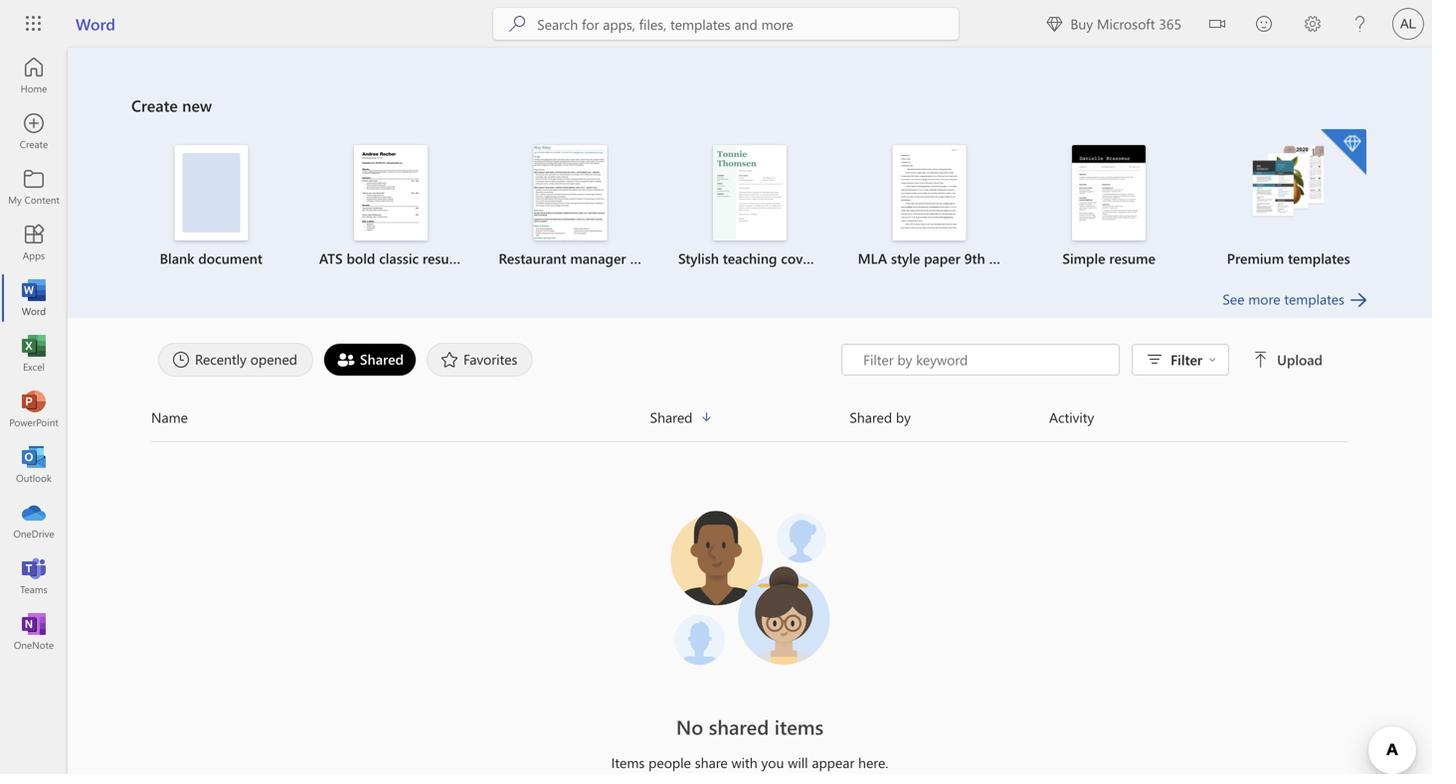 Task type: vqa. For each thing, say whether or not it's contained in the screenshot.
Shared inside the Button
yes



Task type: locate. For each thing, give the bounding box(es) containing it.
list containing blank document
[[131, 127, 1369, 288]]

name button
[[151, 402, 650, 434]]

row inside no shared items main content
[[151, 402, 1349, 443]]

stylish
[[678, 249, 719, 268]]

templates inside button
[[1285, 290, 1345, 308]]

more
[[1249, 290, 1281, 308]]

2 horizontal spatial shared
[[850, 408, 892, 427]]

1 vertical spatial templates
[[1285, 290, 1345, 308]]

shared
[[360, 350, 404, 369], [650, 408, 693, 427], [850, 408, 892, 427]]

navigation
[[0, 48, 68, 660]]

1 horizontal spatial shared
[[650, 408, 693, 427]]

style
[[891, 249, 920, 268]]

with
[[732, 754, 758, 772]]

apps image
[[24, 233, 44, 253]]

edition
[[989, 249, 1034, 268]]

people
[[649, 754, 691, 772]]

favorites
[[463, 350, 518, 369]]

resume
[[423, 249, 469, 268], [630, 249, 676, 268], [1109, 249, 1156, 268]]

items people share with you will appear here. status
[[451, 753, 1049, 773]]

you
[[761, 754, 784, 772]]

shared
[[709, 714, 769, 741]]

mla style paper 9th edition element
[[852, 145, 1034, 269]]

favorites tab
[[422, 343, 538, 377]]

powerpoint image
[[24, 400, 44, 420]]

3 resume from the left
[[1109, 249, 1156, 268]]

empty state icon image
[[660, 498, 840, 677]]

name
[[151, 408, 188, 427]]

new
[[182, 94, 212, 116]]

word
[[76, 13, 115, 34]]

status containing filter
[[842, 344, 1327, 376]]

buy
[[1071, 14, 1093, 33]]

excel image
[[24, 344, 44, 364]]

stylish teaching cover letter
[[678, 249, 853, 268]]

resume right the simple at the top right of page
[[1109, 249, 1156, 268]]

ats bold classic resume image
[[354, 145, 428, 241]]

teaching
[[723, 249, 777, 268]]

tab list inside no shared items main content
[[153, 338, 842, 382]]

0 horizontal spatial resume
[[423, 249, 469, 268]]

row
[[151, 402, 1349, 443]]

simple resume image
[[1072, 145, 1146, 241]]

filter 
[[1171, 351, 1217, 369]]

templates up see more templates button
[[1288, 249, 1350, 268]]

1 horizontal spatial resume
[[630, 249, 676, 268]]

create new
[[131, 94, 212, 116]]

classic
[[379, 249, 419, 268]]

tab list containing recently opened
[[153, 338, 842, 382]]

blank document element
[[133, 145, 289, 269]]

mla style paper 9th edition image
[[893, 145, 966, 241]]

365
[[1159, 14, 1182, 33]]

recently
[[195, 350, 247, 369]]

ats bold classic resume element
[[313, 145, 469, 269]]

simple resume
[[1063, 249, 1156, 268]]

mla
[[858, 249, 887, 268]]

templates down "premium templates" at right
[[1285, 290, 1345, 308]]

microsoft
[[1097, 14, 1155, 33]]

see more templates button
[[1223, 288, 1369, 310]]

None search field
[[494, 8, 959, 40]]

word banner
[[0, 0, 1432, 51]]

list inside no shared items main content
[[131, 127, 1369, 288]]

here.
[[858, 754, 889, 772]]

shared inside shared element
[[360, 350, 404, 369]]

2 resume from the left
[[630, 249, 676, 268]]

filter
[[1171, 351, 1203, 369]]

2 horizontal spatial resume
[[1109, 249, 1156, 268]]

status
[[842, 344, 1327, 376]]

favorites element
[[427, 343, 533, 377]]

resume right classic
[[423, 249, 469, 268]]

shared button
[[650, 402, 850, 434]]

no shared items status
[[451, 714, 1049, 742]]

0 vertical spatial templates
[[1288, 249, 1350, 268]]

restaurant manager resume
[[499, 249, 676, 268]]

shared inside shared button
[[650, 408, 693, 427]]

recently opened element
[[158, 343, 313, 377]]

see more templates
[[1223, 290, 1345, 308]]

shared inside "shared by" "button"
[[850, 408, 892, 427]]

resume left stylish
[[630, 249, 676, 268]]

premium templates element
[[1211, 129, 1367, 269]]

0 horizontal spatial shared
[[360, 350, 404, 369]]

9th
[[964, 249, 985, 268]]

premium
[[1227, 249, 1284, 268]]

see
[[1223, 290, 1245, 308]]

upload
[[1277, 351, 1323, 369]]

stylish teaching cover letter image
[[713, 145, 787, 241]]

templates
[[1288, 249, 1350, 268], [1285, 290, 1345, 308]]

share
[[695, 754, 728, 772]]

al button
[[1385, 0, 1432, 48]]

shared element
[[323, 343, 417, 377]]

list
[[131, 127, 1369, 288]]

row containing name
[[151, 402, 1349, 443]]

bold
[[347, 249, 375, 268]]

mla style paper 9th edition
[[858, 249, 1034, 268]]

tab list
[[153, 338, 842, 382]]

by
[[896, 408, 911, 427]]

shared tab
[[318, 343, 422, 377]]

premium templates image
[[1252, 145, 1326, 219]]



Task type: describe. For each thing, give the bounding box(es) containing it.
opened
[[250, 350, 297, 369]]

shared by button
[[850, 402, 1049, 434]]

navigation inside no shared items application
[[0, 48, 68, 660]]

 button
[[1194, 0, 1241, 51]]

activity
[[1049, 408, 1094, 427]]

paper
[[924, 249, 961, 268]]

shared for shared by
[[850, 408, 892, 427]]

outlook image
[[24, 456, 44, 475]]

Search box. Suggestions appear as you type. search field
[[537, 8, 959, 40]]

none search field inside "word" banner
[[494, 8, 959, 40]]


[[1210, 16, 1225, 32]]

create image
[[24, 121, 44, 141]]

blank
[[160, 249, 194, 268]]

shared by
[[850, 408, 911, 427]]

onenote image
[[24, 623, 44, 643]]

my content image
[[24, 177, 44, 197]]

simple resume element
[[1031, 145, 1187, 269]]

onedrive image
[[24, 511, 44, 531]]

restaurant
[[499, 249, 566, 268]]

premium templates diamond image
[[1321, 129, 1367, 175]]

items
[[611, 754, 645, 772]]

manager
[[570, 249, 626, 268]]

activity, column 4 of 4 column header
[[1049, 402, 1349, 434]]

items people share with you will appear here.
[[611, 754, 889, 772]]

word image
[[24, 288, 44, 308]]

no
[[676, 714, 703, 741]]

al
[[1401, 16, 1416, 31]]

blank document
[[160, 249, 263, 268]]

teams image
[[24, 567, 44, 587]]

premium templates
[[1227, 249, 1350, 268]]


[[1047, 16, 1063, 32]]

1 resume from the left
[[423, 249, 469, 268]]

stylish teaching cover letter element
[[672, 145, 853, 269]]

simple
[[1063, 249, 1106, 268]]

create
[[131, 94, 178, 116]]

 buy microsoft 365
[[1047, 14, 1182, 33]]

cover
[[781, 249, 816, 268]]

recently opened tab
[[153, 343, 318, 377]]

shared for shared button
[[650, 408, 693, 427]]

items
[[775, 714, 824, 741]]

restaurant manager resume element
[[493, 145, 676, 269]]


[[1209, 356, 1217, 364]]

appear
[[812, 754, 855, 772]]

recently opened
[[195, 350, 297, 369]]

 upload
[[1253, 351, 1323, 369]]

document
[[198, 249, 263, 268]]

restaurant manager resume image
[[534, 145, 607, 241]]

no shared items main content
[[68, 48, 1432, 775]]

ats
[[319, 249, 343, 268]]


[[1253, 352, 1269, 368]]

no shared items application
[[0, 48, 1432, 775]]

Filter by keyword text field
[[862, 350, 1109, 370]]

letter
[[819, 249, 853, 268]]

ats bold classic resume
[[319, 249, 469, 268]]

home image
[[24, 66, 44, 86]]

no shared items
[[676, 714, 824, 741]]

will
[[788, 754, 808, 772]]



